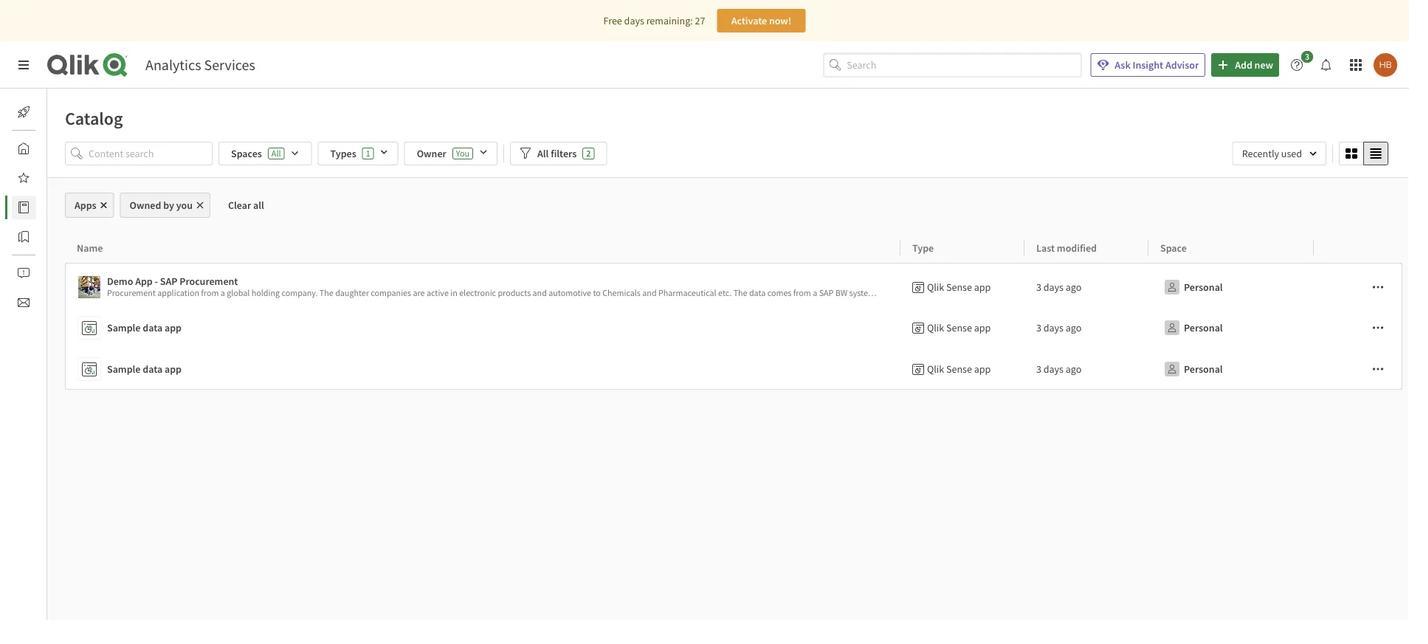 Task type: locate. For each thing, give the bounding box(es) containing it.
3 personal from the top
[[1184, 362, 1223, 376]]

active
[[427, 287, 449, 299]]

qlik for first sample data app button from the top of the page
[[927, 321, 944, 334]]

procurement right -
[[180, 275, 238, 288]]

ask insight advisor
[[1115, 58, 1199, 72]]

1 vertical spatial personal button
[[1160, 316, 1226, 340]]

2 vertical spatial 3 days ago
[[1036, 362, 1082, 376]]

3 qlik from the top
[[927, 362, 944, 376]]

advisor
[[1165, 58, 1199, 72]]

2 from from the left
[[793, 287, 811, 299]]

services
[[204, 56, 255, 74]]

days for personal button related to 1st sample data app button from the bottom of the page
[[1044, 362, 1064, 376]]

3 ago from the top
[[1066, 362, 1082, 376]]

free days remaining: 27
[[603, 14, 705, 27]]

3 3 days ago button from the top
[[1036, 357, 1082, 381]]

bw
[[835, 287, 848, 299]]

0 vertical spatial sense
[[946, 280, 972, 294]]

qlik
[[927, 280, 944, 294], [927, 321, 944, 334], [927, 362, 944, 376]]

2 and from the left
[[642, 287, 657, 299]]

personal button
[[1160, 275, 1226, 299], [1160, 316, 1226, 340], [1160, 357, 1226, 381]]

1 3 days ago from the top
[[1036, 280, 1082, 294]]

a left global
[[221, 287, 225, 299]]

0 vertical spatial 3 days ago
[[1036, 280, 1082, 294]]

owned by you
[[130, 199, 193, 212]]

2 vertical spatial personal
[[1184, 362, 1223, 376]]

system.
[[849, 287, 878, 299]]

cell for first sample data app button from the top of the page's personal cell
[[1314, 307, 1403, 348]]

home
[[47, 142, 73, 155]]

catalog up name
[[47, 201, 80, 214]]

sample for 1st sample data app button from the bottom of the page
[[107, 362, 141, 376]]

0 horizontal spatial the
[[319, 287, 333, 299]]

from left global
[[201, 287, 219, 299]]

2 more actions image from the top
[[1372, 322, 1384, 334]]

2 sample from the top
[[107, 362, 141, 376]]

0 vertical spatial qlik
[[927, 280, 944, 294]]

free
[[603, 14, 622, 27]]

clear all
[[228, 199, 264, 212]]

catalog up home on the top left of the page
[[65, 107, 123, 129]]

0 horizontal spatial and
[[533, 287, 547, 299]]

more actions image
[[1372, 363, 1384, 375]]

0 vertical spatial personal button
[[1160, 275, 1226, 299]]

and
[[533, 287, 547, 299], [642, 287, 657, 299]]

0 horizontal spatial all
[[272, 148, 281, 159]]

0 vertical spatial personal
[[1184, 280, 1223, 294]]

3 days ago button for first sample data app button from the top of the page's personal cell
[[1036, 316, 1082, 340]]

sample for first sample data app button from the top of the page
[[107, 321, 141, 334]]

1 and from the left
[[533, 287, 547, 299]]

0 vertical spatial sample data app
[[107, 321, 182, 334]]

app
[[974, 280, 991, 294], [165, 321, 182, 334], [974, 321, 991, 334], [165, 362, 182, 376], [974, 362, 991, 376]]

3 days ago
[[1036, 280, 1082, 294], [1036, 321, 1082, 334], [1036, 362, 1082, 376]]

all filters
[[537, 147, 577, 160]]

demo app - sap procurement procurement application from a global holding company. the daughter companies are active in electronic products and automotive to chemicals and pharmaceutical etc. the data comes from a sap bw system.
[[107, 275, 878, 299]]

3 personal cell from the top
[[1149, 348, 1314, 390]]

recently used
[[1242, 147, 1302, 160]]

1 vertical spatial sample
[[107, 362, 141, 376]]

1
[[366, 148, 370, 159]]

sense
[[946, 280, 972, 294], [946, 321, 972, 334], [946, 362, 972, 376]]

1 qlik sense app from the top
[[927, 280, 991, 294]]

1 vertical spatial sense
[[946, 321, 972, 334]]

1 vertical spatial catalog
[[47, 201, 80, 214]]

sample data app for 1st sample data app button from the bottom of the page
[[107, 362, 182, 376]]

2 sense from the top
[[946, 321, 972, 334]]

1 vertical spatial qlik sense app
[[927, 321, 991, 334]]

1 cell from the top
[[1314, 263, 1403, 307]]

ask
[[1115, 58, 1131, 72]]

2 3 days ago from the top
[[1036, 321, 1082, 334]]

3
[[1305, 51, 1310, 62], [1036, 280, 1041, 294], [1036, 321, 1041, 334], [1036, 362, 1041, 376]]

1 vertical spatial ago
[[1066, 321, 1082, 334]]

more actions image
[[1372, 281, 1384, 293], [1372, 322, 1384, 334]]

procurement
[[180, 275, 238, 288], [107, 287, 156, 299]]

sap
[[160, 275, 177, 288], [819, 287, 834, 299]]

insight
[[1133, 58, 1163, 72]]

howard brown image
[[1374, 53, 1397, 77]]

1 vertical spatial 3 days ago button
[[1036, 316, 1082, 340]]

collections image
[[18, 231, 30, 243]]

sample data app button
[[78, 313, 895, 342], [78, 354, 895, 384]]

personal for personal button related to 1st sample data app button from the bottom of the page
[[1184, 362, 1223, 376]]

personal cell
[[1149, 263, 1314, 307], [1149, 307, 1314, 348], [1149, 348, 1314, 390]]

days
[[624, 14, 644, 27], [1044, 280, 1064, 294], [1044, 321, 1064, 334], [1044, 362, 1064, 376]]

2 sample data app from the top
[[107, 362, 182, 376]]

from right comes
[[793, 287, 811, 299]]

getting started image
[[18, 106, 30, 118]]

0 vertical spatial qlik sense app
[[927, 280, 991, 294]]

3 days ago cell for first "qlik sense app" cell
[[1025, 263, 1149, 307]]

the left the daughter at the top left of page
[[319, 287, 333, 299]]

activate
[[731, 14, 767, 27]]

qlik sense app cell
[[901, 263, 1025, 307], [901, 307, 1025, 348], [901, 348, 1025, 390]]

activate now! link
[[717, 9, 806, 32]]

and right products
[[533, 287, 547, 299]]

alerts link
[[12, 261, 72, 285]]

1 a from the left
[[221, 287, 225, 299]]

data
[[749, 287, 766, 299], [143, 321, 162, 334], [143, 362, 162, 376]]

all
[[537, 147, 549, 160], [272, 148, 281, 159]]

3 sense from the top
[[946, 362, 972, 376]]

0 horizontal spatial procurement
[[107, 287, 156, 299]]

3 3 days ago from the top
[[1036, 362, 1082, 376]]

spaces
[[231, 147, 262, 160]]

products
[[498, 287, 531, 299]]

ago
[[1066, 280, 1082, 294], [1066, 321, 1082, 334], [1066, 362, 1082, 376]]

sap right -
[[160, 275, 177, 288]]

all left filters
[[537, 147, 549, 160]]

3 for personal cell for 1st sample data app button from the bottom of the page
[[1036, 362, 1041, 376]]

0 vertical spatial more actions image
[[1372, 281, 1384, 293]]

2 qlik sense app cell from the top
[[901, 307, 1025, 348]]

holding
[[252, 287, 280, 299]]

chemicals
[[602, 287, 641, 299]]

2 vertical spatial sense
[[946, 362, 972, 376]]

application
[[157, 287, 199, 299]]

0 horizontal spatial a
[[221, 287, 225, 299]]

sample
[[107, 321, 141, 334], [107, 362, 141, 376]]

add new
[[1235, 58, 1273, 72]]

1 horizontal spatial from
[[793, 287, 811, 299]]

3 for 3rd personal cell from the bottom of the page
[[1036, 280, 1041, 294]]

2 sample data app button from the top
[[78, 354, 895, 384]]

3 personal button from the top
[[1160, 357, 1226, 381]]

1 vertical spatial data
[[143, 321, 162, 334]]

-
[[155, 275, 158, 288]]

2 3 days ago cell from the top
[[1025, 307, 1149, 348]]

qlik sense app for 1st sample data app button from the bottom of the page
[[927, 362, 991, 376]]

types
[[330, 147, 356, 160]]

2 personal from the top
[[1184, 321, 1223, 334]]

2 qlik from the top
[[927, 321, 944, 334]]

3 days ago cell for "qlik sense app" cell corresponding to 1st sample data app button from the bottom of the page
[[1025, 348, 1149, 390]]

2 vertical spatial personal button
[[1160, 357, 1226, 381]]

clear all button
[[216, 193, 276, 218]]

1 vertical spatial more actions image
[[1372, 322, 1384, 334]]

1 horizontal spatial sap
[[819, 287, 834, 299]]

3 days ago button
[[1036, 275, 1082, 299], [1036, 316, 1082, 340], [1036, 357, 1082, 381]]

1 3 days ago cell from the top
[[1025, 263, 1149, 307]]

Search text field
[[847, 53, 1082, 77]]

1 horizontal spatial all
[[537, 147, 549, 160]]

0 vertical spatial 3 days ago button
[[1036, 275, 1082, 299]]

qlik for 1st sample data app button from the bottom of the page
[[927, 362, 944, 376]]

clear
[[228, 199, 251, 212]]

automotive
[[549, 287, 591, 299]]

2 cell from the top
[[1314, 307, 1403, 348]]

qlik sense app image
[[78, 276, 100, 298]]

2 personal button from the top
[[1160, 316, 1226, 340]]

from
[[201, 287, 219, 299], [793, 287, 811, 299]]

2 the from the left
[[733, 287, 747, 299]]

1 vertical spatial qlik
[[927, 321, 944, 334]]

0 vertical spatial sample data app button
[[78, 313, 895, 342]]

1 from from the left
[[201, 287, 219, 299]]

ago for 3 days ago button corresponding to personal cell for 1st sample data app button from the bottom of the page
[[1066, 362, 1082, 376]]

add
[[1235, 58, 1252, 72]]

qlik sense app
[[927, 280, 991, 294], [927, 321, 991, 334], [927, 362, 991, 376]]

1 horizontal spatial a
[[813, 287, 817, 299]]

navigation pane element
[[0, 94, 80, 320]]

2 personal cell from the top
[[1149, 307, 1314, 348]]

the right etc.
[[733, 287, 747, 299]]

1 vertical spatial personal
[[1184, 321, 1223, 334]]

add new button
[[1211, 53, 1279, 77]]

1 sample data app from the top
[[107, 321, 182, 334]]

sense for 1st sample data app button from the bottom of the page
[[946, 362, 972, 376]]

1 vertical spatial sample data app button
[[78, 354, 895, 384]]

2 vertical spatial data
[[143, 362, 162, 376]]

3 cell from the top
[[1314, 348, 1403, 390]]

3 3 days ago cell from the top
[[1025, 348, 1149, 390]]

1 3 days ago button from the top
[[1036, 275, 1082, 299]]

2 vertical spatial qlik sense app
[[927, 362, 991, 376]]

searchbar element
[[823, 53, 1082, 77]]

all for all
[[272, 148, 281, 159]]

1 sample from the top
[[107, 321, 141, 334]]

procurement right qlik sense app icon
[[107, 287, 156, 299]]

2
[[586, 148, 591, 159]]

owned
[[130, 199, 161, 212]]

1 horizontal spatial the
[[733, 287, 747, 299]]

sap left bw on the top right
[[819, 287, 834, 299]]

1 vertical spatial 3 days ago
[[1036, 321, 1082, 334]]

2 vertical spatial 3 days ago button
[[1036, 357, 1082, 381]]

qlik sense app cell for 1st sample data app button from the bottom of the page
[[901, 348, 1025, 390]]

3 days ago button for personal cell for 1st sample data app button from the bottom of the page
[[1036, 357, 1082, 381]]

more actions image for first sample data app button from the top of the page's personal cell
[[1372, 322, 1384, 334]]

the
[[319, 287, 333, 299], [733, 287, 747, 299]]

a left bw on the top right
[[813, 287, 817, 299]]

apps button
[[65, 193, 114, 218]]

all right spaces
[[272, 148, 281, 159]]

0 horizontal spatial from
[[201, 287, 219, 299]]

0 vertical spatial sample
[[107, 321, 141, 334]]

cell
[[1314, 263, 1403, 307], [1314, 307, 1403, 348], [1314, 348, 1403, 390]]

3 days ago cell
[[1025, 263, 1149, 307], [1025, 307, 1149, 348], [1025, 348, 1149, 390]]

app
[[135, 275, 153, 288]]

Content search text field
[[89, 142, 213, 165]]

and right chemicals
[[642, 287, 657, 299]]

personal
[[1184, 280, 1223, 294], [1184, 321, 1223, 334], [1184, 362, 1223, 376]]

etc.
[[718, 287, 732, 299]]

app for third personal button from the bottom
[[974, 280, 991, 294]]

1 vertical spatial sample data app
[[107, 362, 182, 376]]

2 vertical spatial qlik
[[927, 362, 944, 376]]

1 ago from the top
[[1066, 280, 1082, 294]]

qlik sense app for first sample data app button from the top of the page
[[927, 321, 991, 334]]

1 personal from the top
[[1184, 280, 1223, 294]]

2 qlik sense app from the top
[[927, 321, 991, 334]]

2 3 days ago button from the top
[[1036, 316, 1082, 340]]

owner
[[417, 147, 446, 160]]

3 button
[[1285, 51, 1318, 77]]

personal cell for 1st sample data app button from the bottom of the page
[[1149, 348, 1314, 390]]

a
[[221, 287, 225, 299], [813, 287, 817, 299]]

1 more actions image from the top
[[1372, 281, 1384, 293]]

filters region
[[47, 139, 1409, 177]]

2 vertical spatial ago
[[1066, 362, 1082, 376]]

0 vertical spatial ago
[[1066, 280, 1082, 294]]

alerts image
[[18, 267, 30, 279]]

3 qlik sense app cell from the top
[[901, 348, 1025, 390]]

modified
[[1057, 241, 1097, 254]]

sense for first sample data app button from the top of the page
[[946, 321, 972, 334]]

1 personal cell from the top
[[1149, 263, 1314, 307]]

catalog
[[65, 107, 123, 129], [47, 201, 80, 214]]

activate now!
[[731, 14, 791, 27]]

2 a from the left
[[813, 287, 817, 299]]

1 horizontal spatial and
[[642, 287, 657, 299]]

0 vertical spatial data
[[749, 287, 766, 299]]

3 days ago for third personal button from the bottom
[[1036, 280, 1082, 294]]

3 qlik sense app from the top
[[927, 362, 991, 376]]

by
[[163, 199, 174, 212]]

now!
[[769, 14, 791, 27]]

sample data app
[[107, 321, 182, 334], [107, 362, 182, 376]]

2 ago from the top
[[1066, 321, 1082, 334]]



Task type: vqa. For each thing, say whether or not it's contained in the screenshot.
More actions icon for Demo App - SAP Procurement
no



Task type: describe. For each thing, give the bounding box(es) containing it.
subscriptions image
[[18, 297, 30, 309]]

home link
[[12, 137, 73, 160]]

personal for third personal button from the bottom
[[1184, 280, 1223, 294]]

3 days ago for personal button related to first sample data app button from the top of the page
[[1036, 321, 1082, 334]]

pharmaceutical
[[658, 287, 716, 299]]

1 sample data app button from the top
[[78, 313, 895, 342]]

daughter
[[335, 287, 369, 299]]

you
[[456, 148, 469, 159]]

personal button for first sample data app button from the top of the page
[[1160, 316, 1226, 340]]

3 days ago button for 3rd personal cell from the bottom of the page
[[1036, 275, 1082, 299]]

0 vertical spatial catalog
[[65, 107, 123, 129]]

companies
[[371, 287, 411, 299]]

3 days ago for personal button related to 1st sample data app button from the bottom of the page
[[1036, 362, 1082, 376]]

ask insight advisor button
[[1090, 53, 1206, 77]]

qlik sense app cell for first sample data app button from the top of the page
[[901, 307, 1025, 348]]

27
[[695, 14, 705, 27]]

name
[[77, 241, 103, 254]]

personal for personal button related to first sample data app button from the top of the page
[[1184, 321, 1223, 334]]

cell for personal cell for 1st sample data app button from the bottom of the page
[[1314, 348, 1403, 390]]

1 sense from the top
[[946, 280, 972, 294]]

ago for 3 days ago button corresponding to 3rd personal cell from the bottom of the page
[[1066, 280, 1082, 294]]

personal button for 1st sample data app button from the bottom of the page
[[1160, 357, 1226, 381]]

0 horizontal spatial sap
[[160, 275, 177, 288]]

used
[[1281, 147, 1302, 160]]

personal cell for first sample data app button from the top of the page
[[1149, 307, 1314, 348]]

type
[[912, 241, 934, 254]]

sample data app for first sample data app button from the top of the page
[[107, 321, 182, 334]]

filters
[[551, 147, 577, 160]]

you
[[176, 199, 193, 212]]

remaining:
[[646, 14, 693, 27]]

1 qlik from the top
[[927, 280, 944, 294]]

apps
[[75, 199, 96, 212]]

Recently used field
[[1232, 142, 1326, 165]]

3 days ago cell for "qlik sense app" cell for first sample data app button from the top of the page
[[1025, 307, 1149, 348]]

data for 1st sample data app button from the bottom of the page
[[143, 362, 162, 376]]

analytics services element
[[145, 56, 255, 74]]

last modified
[[1036, 241, 1097, 254]]

app for personal button related to 1st sample data app button from the bottom of the page
[[974, 362, 991, 376]]

favorites image
[[18, 172, 30, 184]]

catalog link
[[12, 196, 80, 219]]

days for personal button related to first sample data app button from the top of the page
[[1044, 321, 1064, 334]]

days for third personal button from the bottom
[[1044, 280, 1064, 294]]

data inside demo app - sap procurement procurement application from a global holding company. the daughter companies are active in electronic products and automotive to chemicals and pharmaceutical etc. the data comes from a sap bw system.
[[749, 287, 766, 299]]

all for all filters
[[537, 147, 549, 160]]

more actions image for 3rd personal cell from the bottom of the page
[[1372, 281, 1384, 293]]

space
[[1160, 241, 1187, 254]]

last
[[1036, 241, 1055, 254]]

cell for 3rd personal cell from the bottom of the page
[[1314, 263, 1403, 307]]

demo
[[107, 275, 133, 288]]

ago for 3 days ago button associated with first sample data app button from the top of the page's personal cell
[[1066, 321, 1082, 334]]

electronic
[[459, 287, 496, 299]]

owned by you button
[[120, 193, 210, 218]]

1 horizontal spatial procurement
[[180, 275, 238, 288]]

1 personal button from the top
[[1160, 275, 1226, 299]]

analytics
[[145, 56, 201, 74]]

global
[[227, 287, 250, 299]]

company.
[[282, 287, 318, 299]]

1 the from the left
[[319, 287, 333, 299]]

are
[[413, 287, 425, 299]]

data for first sample data app button from the top of the page
[[143, 321, 162, 334]]

1 qlik sense app cell from the top
[[901, 263, 1025, 307]]

switch view group
[[1339, 142, 1388, 165]]

catalog inside navigation pane element
[[47, 201, 80, 214]]

recently
[[1242, 147, 1279, 160]]

all
[[253, 199, 264, 212]]

app for personal button related to first sample data app button from the top of the page
[[974, 321, 991, 334]]

3 inside the 3 dropdown button
[[1305, 51, 1310, 62]]

analytics services
[[145, 56, 255, 74]]

to
[[593, 287, 601, 299]]

new
[[1255, 58, 1273, 72]]

alerts
[[47, 266, 72, 280]]

comes
[[767, 287, 792, 299]]

open sidebar menu image
[[18, 59, 30, 71]]

3 for first sample data app button from the top of the page's personal cell
[[1036, 321, 1041, 334]]

in
[[450, 287, 457, 299]]



